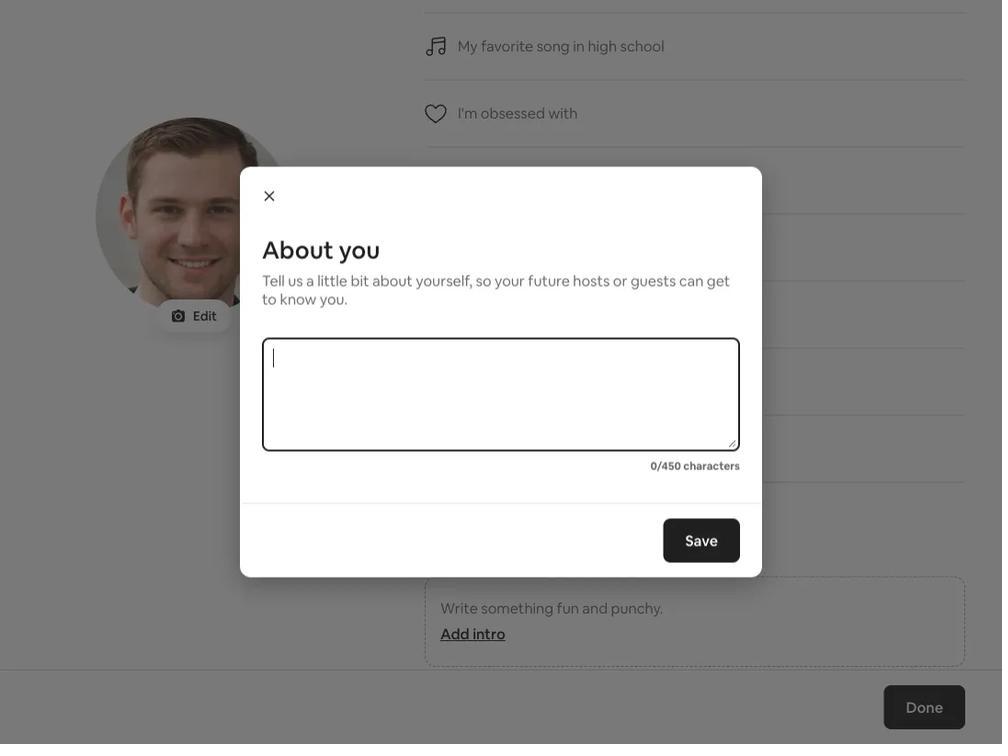 Task type: vqa. For each thing, say whether or not it's contained in the screenshot.
characters
yes



Task type: describe. For each thing, give the bounding box(es) containing it.
tell
[[262, 271, 285, 290]]

you
[[339, 235, 380, 266]]

obsessed
[[481, 104, 545, 123]]

edit button
[[156, 300, 232, 333]]

about you tell us a little bit about yourself, so your future hosts or guests can get to know you.
[[262, 235, 730, 309]]

bit
[[351, 271, 369, 290]]

or
[[613, 271, 628, 290]]

school
[[620, 37, 665, 56]]

0/450
[[651, 459, 681, 474]]

and
[[582, 600, 608, 618]]

about
[[372, 271, 413, 290]]

done
[[906, 698, 943, 717]]

us
[[288, 271, 303, 290]]

done button
[[884, 686, 966, 730]]

your
[[495, 271, 525, 290]]

pets button
[[425, 416, 966, 483]]

hosts
[[573, 271, 610, 290]]

in
[[573, 37, 585, 56]]

save
[[686, 532, 718, 550]]

something
[[481, 600, 554, 618]]

yourself,
[[416, 271, 473, 290]]

my
[[458, 37, 478, 56]]

know
[[280, 290, 317, 309]]

to
[[262, 290, 277, 309]]

can
[[679, 271, 704, 290]]

little
[[317, 271, 348, 290]]

my favorite song in high school button
[[425, 13, 966, 80]]

pets
[[458, 440, 487, 458]]

about
[[262, 235, 334, 266]]

get
[[707, 271, 730, 290]]

write something fun and punchy. add intro
[[440, 600, 663, 644]]

add intro button
[[440, 625, 950, 645]]

guests
[[631, 271, 676, 290]]



Task type: locate. For each thing, give the bounding box(es) containing it.
song
[[537, 37, 570, 56]]

intro
[[473, 625, 505, 644]]

my favorite song in high school
[[458, 37, 665, 56]]

favorite
[[481, 37, 534, 56]]

0/450 characters
[[651, 459, 740, 474]]

write
[[440, 600, 478, 618]]

none text field inside about you dialog
[[266, 342, 737, 448]]

save button
[[664, 519, 740, 563]]

i'm
[[458, 104, 478, 123]]

so
[[476, 271, 492, 290]]

add
[[440, 625, 470, 644]]

you.
[[320, 290, 348, 309]]

about you dialog
[[240, 167, 762, 578]]

with
[[548, 104, 578, 123]]

high
[[588, 37, 617, 56]]

a
[[306, 271, 314, 290]]

i'm obsessed with
[[458, 104, 578, 123]]

punchy.
[[611, 600, 663, 618]]

characters
[[684, 459, 740, 474]]

future
[[528, 271, 570, 290]]

None text field
[[266, 342, 737, 448]]

edit
[[193, 308, 217, 325]]

i'm obsessed with button
[[425, 80, 966, 148]]

fun
[[557, 600, 579, 618]]



